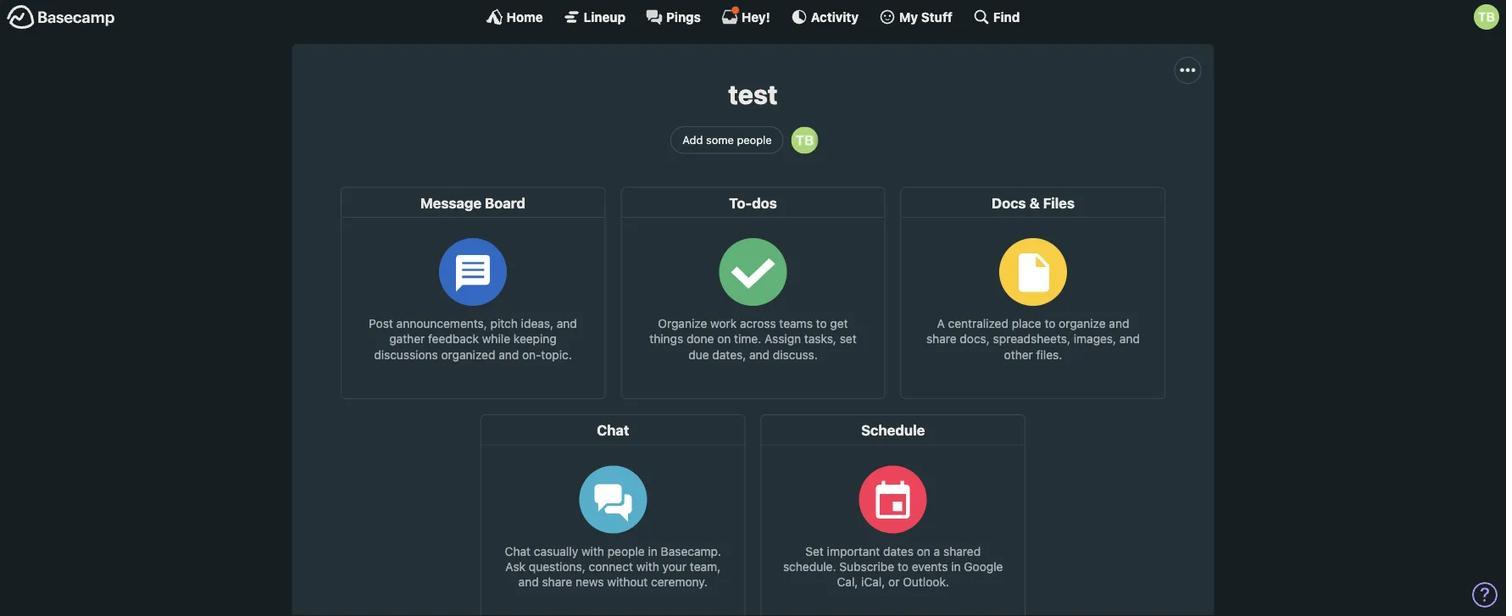 Task type: vqa. For each thing, say whether or not it's contained in the screenshot.
the To-
no



Task type: locate. For each thing, give the bounding box(es) containing it.
home link
[[486, 8, 543, 25]]

switch accounts image
[[7, 4, 115, 31]]

find button
[[973, 8, 1020, 25]]

tim burton image inside main element
[[1474, 4, 1499, 30]]

activity link
[[791, 8, 859, 25]]

hey! button
[[721, 6, 770, 25]]

1 vertical spatial tim burton image
[[791, 127, 818, 154]]

1 horizontal spatial tim burton image
[[1474, 4, 1499, 30]]

tim burton image
[[1474, 4, 1499, 30], [791, 127, 818, 154]]

my stuff
[[899, 9, 952, 24]]

lineup link
[[563, 8, 626, 25]]

add some people link
[[671, 126, 784, 154]]

test
[[728, 78, 778, 110]]

lineup
[[584, 9, 626, 24]]

0 vertical spatial tim burton image
[[1474, 4, 1499, 30]]

pings
[[666, 9, 701, 24]]



Task type: describe. For each thing, give the bounding box(es) containing it.
people
[[737, 134, 772, 146]]

hey!
[[741, 9, 770, 24]]

main element
[[0, 0, 1506, 33]]

home
[[506, 9, 543, 24]]

find
[[993, 9, 1020, 24]]

pings button
[[646, 8, 701, 25]]

some
[[706, 134, 734, 146]]

my stuff button
[[879, 8, 952, 25]]

add some people
[[682, 134, 772, 146]]

add
[[682, 134, 703, 146]]

stuff
[[921, 9, 952, 24]]

activity
[[811, 9, 859, 24]]

my
[[899, 9, 918, 24]]

0 horizontal spatial tim burton image
[[791, 127, 818, 154]]



